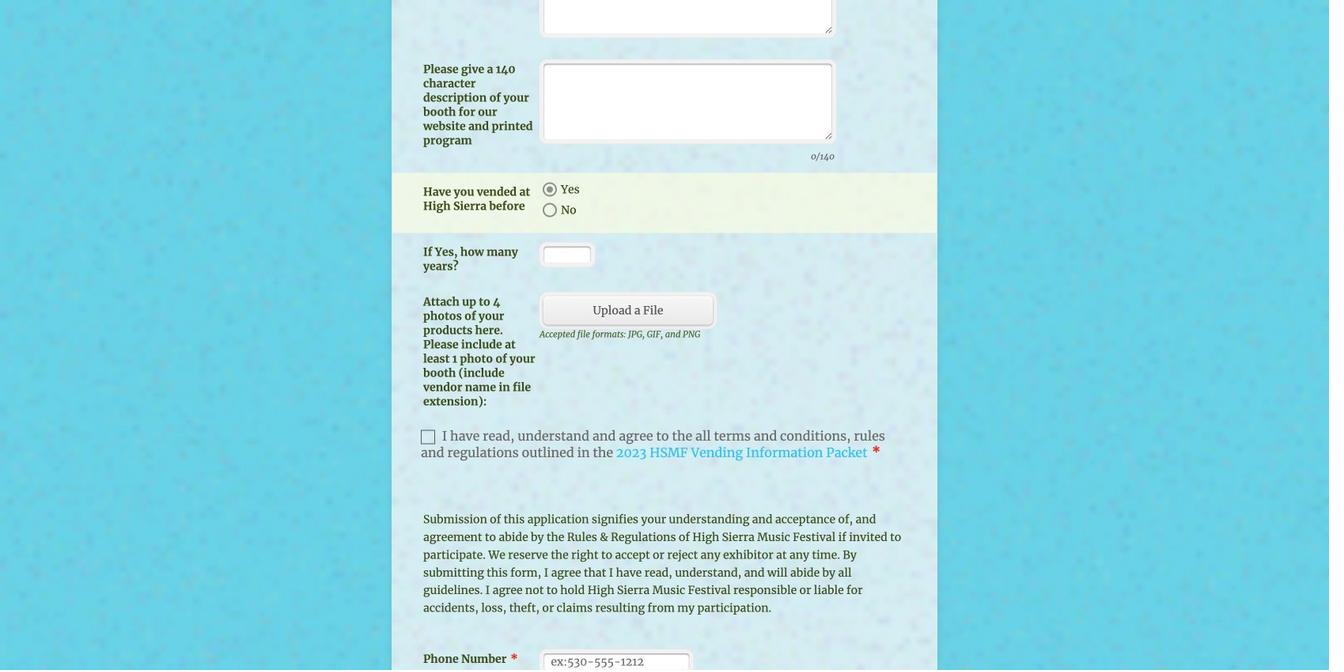 Task type: locate. For each thing, give the bounding box(es) containing it.
None number field
[[544, 247, 591, 263]]

None text field
[[544, 0, 833, 34], [544, 64, 833, 140], [544, 0, 833, 34], [544, 64, 833, 140]]

group
[[540, 182, 909, 219]]



Task type: describe. For each thing, give the bounding box(es) containing it.
 ex:530-555-1212 text field
[[544, 654, 690, 670]]



Task type: vqa. For each thing, say whether or not it's contained in the screenshot.
GROUP on the top
yes



